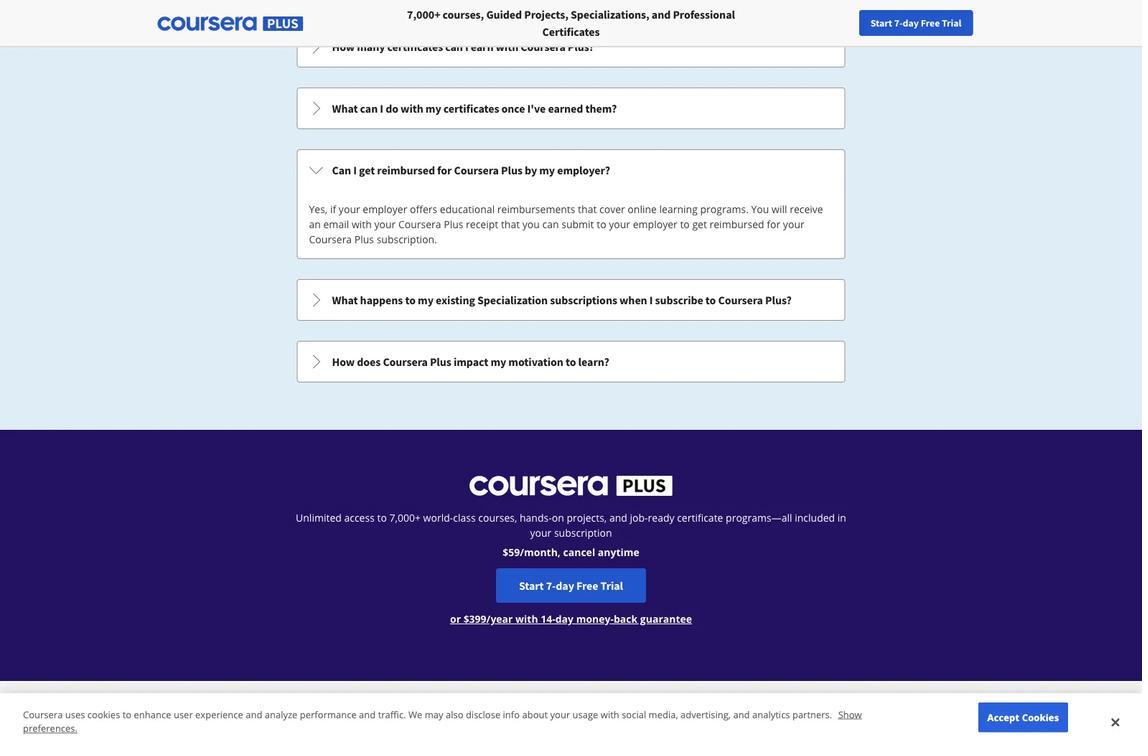 Task type: vqa. For each thing, say whether or not it's contained in the screenshot.
receive
yes



Task type: describe. For each thing, give the bounding box(es) containing it.
your inside unlimited access to 7,000+ world-class courses, hands-on projects, and job-ready certificate programs—all included in your subscription
[[530, 526, 552, 540]]

what happens to my existing specialization subscriptions when i subscribe to coursera plus?
[[332, 293, 792, 307]]

and left analyze
[[246, 708, 262, 721]]

with right earn
[[496, 39, 519, 54]]

coursera plus image for courses,
[[158, 17, 303, 31]]

1 vertical spatial start 7-day free trial button
[[496, 569, 646, 603]]

what can i do with my certificates once i've earned them? button
[[298, 88, 845, 129]]

social
[[622, 708, 647, 721]]

plus inside dropdown button
[[430, 355, 452, 369]]

cover
[[600, 203, 625, 216]]

new
[[978, 17, 997, 29]]

cookies
[[87, 708, 120, 721]]

$59
[[503, 546, 520, 559]]

to down cover
[[597, 218, 607, 231]]

to inside how does coursera plus impact my motivation to learn? dropdown button
[[566, 355, 576, 369]]

preferences.
[[23, 722, 78, 735]]

coursera down certificates at the top of page
[[521, 39, 566, 54]]

back
[[614, 613, 638, 626]]

receipt
[[466, 218, 499, 231]]

my right by
[[540, 163, 555, 177]]

also
[[446, 708, 464, 721]]

world-
[[423, 511, 453, 525]]

start for start 7-day free trial 'button' to the right
[[871, 17, 893, 29]]

guided
[[486, 7, 522, 22]]

reimbursed inside yes, if your employer offers educational reimbursements that cover online learning programs. you will receive an email with your coursera plus receipt that you can submit to your employer to get reimbursed for your coursera plus subscription.
[[710, 218, 765, 231]]

educational
[[440, 203, 495, 216]]

anytime
[[598, 546, 640, 559]]

can i get reimbursed for coursera plus by my employer?
[[332, 163, 610, 177]]

may
[[425, 708, 444, 721]]

what for what can i do with my certificates once i've earned them?
[[332, 101, 358, 116]]

0 horizontal spatial employer
[[363, 203, 407, 216]]

1 vertical spatial employer
[[633, 218, 678, 231]]

how many certificates can i earn with coursera plus?
[[332, 39, 594, 54]]

subscription.
[[377, 233, 437, 246]]

uses
[[65, 708, 85, 721]]

subscriptions
[[550, 293, 618, 307]]

unlimited
[[296, 511, 342, 525]]

popular career resources footer
[[0, 670, 1143, 753]]

subscription
[[554, 526, 612, 540]]

start 7-day free trial for bottommost start 7-day free trial 'button'
[[519, 579, 623, 593]]

analyze
[[265, 708, 298, 721]]

learn?
[[579, 355, 610, 369]]

coursera down the offers on the top of the page
[[399, 218, 441, 231]]

employer?
[[557, 163, 610, 177]]

and left analytics
[[734, 708, 750, 721]]

1 horizontal spatial can
[[445, 39, 463, 54]]

with left 14-
[[516, 613, 538, 626]]

projects,
[[567, 511, 607, 525]]

find
[[937, 17, 955, 29]]

what happens to my existing specialization subscriptions when i subscribe to coursera plus? button
[[298, 280, 845, 320]]

and left traffic.
[[359, 708, 376, 721]]

show
[[839, 708, 862, 721]]

analytics
[[753, 708, 790, 721]]

programs—all
[[726, 511, 793, 525]]

submit
[[562, 218, 594, 231]]

specializations,
[[571, 7, 650, 22]]

guarantee
[[640, 613, 692, 626]]

yes, if your employer offers educational reimbursements that cover online learning programs. you will receive an email with your coursera plus receipt that you can submit to your employer to get reimbursed for your coursera plus subscription.
[[309, 203, 824, 246]]

reimbursed inside dropdown button
[[377, 163, 435, 177]]

i've
[[528, 101, 546, 116]]

or
[[450, 613, 461, 626]]

can
[[332, 163, 351, 177]]

coursera plus image for access
[[470, 476, 673, 496]]

subscribe
[[655, 293, 704, 307]]

$399
[[464, 613, 487, 626]]

reimbursements
[[498, 203, 576, 216]]

show preferences. link
[[23, 708, 862, 735]]

accept cookies
[[988, 711, 1059, 724]]

unlimited access to 7,000+ world-class courses, hands-on projects, and job-ready certificate programs—all included in your subscription
[[296, 511, 847, 540]]

certificate
[[677, 511, 724, 525]]

do
[[386, 101, 399, 116]]

usage
[[573, 708, 599, 721]]

my left existing
[[418, 293, 434, 307]]

coursera down email
[[309, 233, 352, 246]]

you
[[752, 203, 769, 216]]

0 vertical spatial that
[[578, 203, 597, 216]]

once
[[502, 101, 525, 116]]

7,000+ courses, guided projects, specializations, and professional certificates
[[407, 7, 735, 39]]

/year
[[487, 613, 513, 626]]

email
[[324, 218, 349, 231]]

with inside yes, if your employer offers educational reimbursements that cover online learning programs. you will receive an email with your coursera plus receipt that you can submit to your employer to get reimbursed for your coursera plus subscription.
[[352, 218, 372, 231]]

how many certificates can i earn with coursera plus? button
[[298, 27, 845, 67]]

1 horizontal spatial start 7-day free trial button
[[859, 10, 973, 36]]

many
[[357, 39, 385, 54]]

i right the 'when'
[[650, 293, 653, 307]]

or $399 /year with 14-day money-back guarantee
[[450, 613, 692, 626]]

resources
[[927, 729, 989, 747]]

what for what happens to my existing specialization subscriptions when i subscribe to coursera plus?
[[332, 293, 358, 307]]

if
[[330, 203, 336, 216]]

i right can
[[353, 163, 357, 177]]

professional
[[673, 7, 735, 22]]

and inside 7,000+ courses, guided projects, specializations, and professional certificates
[[652, 7, 671, 22]]

to right happens
[[405, 293, 416, 307]]

advertising,
[[681, 708, 731, 721]]

cookies
[[1022, 711, 1059, 724]]

start 7-day free trial for start 7-day free trial 'button' to the right
[[871, 17, 962, 29]]

for inside dropdown button
[[437, 163, 452, 177]]

learning
[[660, 203, 698, 216]]

you
[[523, 218, 540, 231]]

7- for start 7-day free trial 'button' to the right
[[895, 17, 903, 29]]

find your new career link
[[929, 14, 1034, 32]]

yes,
[[309, 203, 328, 216]]

experience
[[195, 708, 243, 721]]

0 vertical spatial plus?
[[568, 39, 594, 54]]

1 vertical spatial day
[[556, 579, 574, 593]]

info
[[503, 708, 520, 721]]

coursera up educational
[[454, 163, 499, 177]]



Task type: locate. For each thing, give the bounding box(es) containing it.
your
[[957, 17, 976, 29], [339, 203, 360, 216], [375, 218, 396, 231], [609, 218, 631, 231], [783, 218, 805, 231], [530, 526, 552, 540], [550, 708, 570, 721]]

coursera right subscribe
[[718, 293, 763, 307]]

1 horizontal spatial 7-
[[895, 17, 903, 29]]

1 vertical spatial get
[[693, 218, 707, 231]]

how left many
[[332, 39, 355, 54]]

courses, right class
[[478, 511, 517, 525]]

career right popular
[[884, 729, 924, 747]]

programs.
[[701, 203, 749, 216]]

how inside dropdown button
[[332, 39, 355, 54]]

job-
[[630, 511, 648, 525]]

impact
[[454, 355, 489, 369]]

that left you
[[501, 218, 520, 231]]

0 vertical spatial can
[[445, 39, 463, 54]]

show preferences.
[[23, 708, 862, 735]]

plus?
[[568, 39, 594, 54], [766, 293, 792, 307]]

your right find
[[957, 17, 976, 29]]

1 horizontal spatial start 7-day free trial
[[871, 17, 962, 29]]

media,
[[649, 708, 678, 721]]

certificates
[[543, 24, 600, 39]]

employer
[[363, 203, 407, 216], [633, 218, 678, 231]]

1 vertical spatial what
[[332, 293, 358, 307]]

7,000+ up the how many certificates can i earn with coursera plus?
[[407, 7, 441, 22]]

reimbursed up the offers on the top of the page
[[377, 163, 435, 177]]

1 horizontal spatial coursera plus image
[[470, 476, 673, 496]]

0 vertical spatial what
[[332, 101, 358, 116]]

to down learning
[[680, 218, 690, 231]]

1 vertical spatial how
[[332, 355, 355, 369]]

career inside "footer"
[[884, 729, 924, 747]]

certificates right many
[[388, 39, 443, 54]]

1 how from the top
[[332, 39, 355, 54]]

your down hands-
[[530, 526, 552, 540]]

1 horizontal spatial start
[[871, 17, 893, 29]]

start down /month,
[[519, 579, 544, 593]]

1 what from the top
[[332, 101, 358, 116]]

what left happens
[[332, 293, 358, 307]]

accept
[[988, 711, 1020, 724]]

start 7-day free trial up or $399 /year with 14-day money-back guarantee
[[519, 579, 623, 593]]

class
[[453, 511, 476, 525]]

1 vertical spatial certificates
[[444, 101, 499, 116]]

an
[[309, 218, 321, 231]]

0 vertical spatial free
[[921, 17, 940, 29]]

plus inside dropdown button
[[501, 163, 523, 177]]

my
[[426, 101, 441, 116], [540, 163, 555, 177], [418, 293, 434, 307], [491, 355, 506, 369]]

7,000+ left world-
[[390, 511, 421, 525]]

specialization
[[478, 293, 548, 307]]

1 horizontal spatial for
[[767, 218, 781, 231]]

free for start 7-day free trial 'button' to the right
[[921, 17, 940, 29]]

can left earn
[[445, 39, 463, 54]]

plus left impact
[[430, 355, 452, 369]]

how left the does
[[332, 355, 355, 369]]

how does coursera plus impact my motivation to learn?
[[332, 355, 610, 369]]

start 7-day free trial button up or $399 /year with 14-day money-back guarantee
[[496, 569, 646, 603]]

1 vertical spatial career
[[884, 729, 924, 747]]

and left job-
[[610, 511, 628, 525]]

7- for bottommost start 7-day free trial 'button'
[[546, 579, 556, 593]]

what
[[332, 101, 358, 116], [332, 293, 358, 307]]

0 vertical spatial 7,000+
[[407, 7, 441, 22]]

and inside unlimited access to 7,000+ world-class courses, hands-on projects, and job-ready certificate programs—all included in your subscription
[[610, 511, 628, 525]]

1 horizontal spatial that
[[578, 203, 597, 216]]

1 horizontal spatial free
[[921, 17, 940, 29]]

2 vertical spatial day
[[556, 613, 574, 626]]

career right new
[[999, 17, 1027, 29]]

7- up 14-
[[546, 579, 556, 593]]

free left new
[[921, 17, 940, 29]]

for inside yes, if your employer offers educational reimbursements that cover online learning programs. you will receive an email with your coursera plus receipt that you can submit to your employer to get reimbursed for your coursera plus subscription.
[[767, 218, 781, 231]]

1 vertical spatial coursera plus image
[[470, 476, 673, 496]]

2 what from the top
[[332, 293, 358, 307]]

disclose
[[466, 708, 501, 721]]

2 vertical spatial can
[[543, 218, 559, 231]]

certificates left once
[[444, 101, 499, 116]]

start 7-day free trial button left new
[[859, 10, 973, 36]]

i
[[465, 39, 469, 54], [380, 101, 384, 116], [353, 163, 357, 177], [650, 293, 653, 307]]

career
[[999, 17, 1027, 29], [884, 729, 924, 747]]

reimbursed
[[377, 163, 435, 177], [710, 218, 765, 231]]

your down receive
[[783, 218, 805, 231]]

how for how many certificates can i earn with coursera plus?
[[332, 39, 355, 54]]

coursera uses cookies to enhance user experience and analyze performance and traffic. we may also disclose info about your usage with social media, advertising, and analytics partners.
[[23, 708, 835, 721]]

your down cover
[[609, 218, 631, 231]]

1 vertical spatial 7,000+
[[390, 511, 421, 525]]

get inside dropdown button
[[359, 163, 375, 177]]

earn
[[471, 39, 494, 54]]

0 horizontal spatial start 7-day free trial
[[519, 579, 623, 593]]

courses, up the how many certificates can i earn with coursera plus?
[[443, 7, 484, 22]]

14-
[[541, 613, 556, 626]]

my inside dropdown button
[[491, 355, 506, 369]]

coursera inside dropdown button
[[383, 355, 428, 369]]

7,000+ inside unlimited access to 7,000+ world-class courses, hands-on projects, and job-ready certificate programs—all included in your subscription
[[390, 511, 421, 525]]

0 vertical spatial reimbursed
[[377, 163, 435, 177]]

on
[[552, 511, 564, 525]]

how
[[332, 39, 355, 54], [332, 355, 355, 369]]

ready
[[648, 511, 675, 525]]

with right do
[[401, 101, 424, 116]]

that up submit
[[578, 203, 597, 216]]

0 horizontal spatial free
[[577, 579, 599, 593]]

with right email
[[352, 218, 372, 231]]

courses,
[[443, 7, 484, 22], [478, 511, 517, 525]]

in
[[838, 511, 847, 525]]

day
[[903, 17, 919, 29], [556, 579, 574, 593], [556, 613, 574, 626]]

coursera up preferences.
[[23, 708, 63, 721]]

1 vertical spatial 7-
[[546, 579, 556, 593]]

how for how does coursera plus impact my motivation to learn?
[[332, 355, 355, 369]]

plus down educational
[[444, 218, 464, 231]]

0 horizontal spatial start 7-day free trial button
[[496, 569, 646, 603]]

can
[[445, 39, 463, 54], [360, 101, 378, 116], [543, 218, 559, 231]]

0 horizontal spatial for
[[437, 163, 452, 177]]

motivation
[[509, 355, 564, 369]]

plus left subscription.
[[355, 233, 374, 246]]

employer down online
[[633, 218, 678, 231]]

happens
[[360, 293, 403, 307]]

day up or $399 /year with 14-day money-back guarantee
[[556, 579, 574, 593]]

1 vertical spatial trial
[[601, 579, 623, 593]]

when
[[620, 293, 648, 307]]

for up the offers on the top of the page
[[437, 163, 452, 177]]

can right you
[[543, 218, 559, 231]]

0 horizontal spatial trial
[[601, 579, 623, 593]]

get inside yes, if your employer offers educational reimbursements that cover online learning programs. you will receive an email with your coursera plus receipt that you can submit to your employer to get reimbursed for your coursera plus subscription.
[[693, 218, 707, 231]]

i left do
[[380, 101, 384, 116]]

can left do
[[360, 101, 378, 116]]

my right do
[[426, 101, 441, 116]]

1 horizontal spatial reimbursed
[[710, 218, 765, 231]]

$59 /month, cancel anytime
[[503, 546, 640, 559]]

start
[[871, 17, 893, 29], [519, 579, 544, 593]]

earned
[[548, 101, 583, 116]]

about
[[522, 708, 548, 721]]

1 horizontal spatial career
[[999, 17, 1027, 29]]

0 vertical spatial career
[[999, 17, 1027, 29]]

can inside yes, if your employer offers educational reimbursements that cover online learning programs. you will receive an email with your coursera plus receipt that you can submit to your employer to get reimbursed for your coursera plus subscription.
[[543, 218, 559, 231]]

start for bottommost start 7-day free trial 'button'
[[519, 579, 544, 593]]

1 vertical spatial that
[[501, 218, 520, 231]]

employer up subscription.
[[363, 203, 407, 216]]

by
[[525, 163, 537, 177]]

to left learn?
[[566, 355, 576, 369]]

how does coursera plus impact my motivation to learn? button
[[298, 342, 845, 382]]

0 vertical spatial get
[[359, 163, 375, 177]]

performance
[[300, 708, 357, 721]]

that
[[578, 203, 597, 216], [501, 218, 520, 231]]

plus left by
[[501, 163, 523, 177]]

0 horizontal spatial plus?
[[568, 39, 594, 54]]

1 horizontal spatial get
[[693, 218, 707, 231]]

1 horizontal spatial employer
[[633, 218, 678, 231]]

what can i do with my certificates once i've earned them?
[[332, 101, 617, 116]]

0 vertical spatial certificates
[[388, 39, 443, 54]]

to right access at the bottom left of page
[[377, 511, 387, 525]]

get right can
[[359, 163, 375, 177]]

how inside dropdown button
[[332, 355, 355, 369]]

with left social
[[601, 708, 620, 721]]

to right subscribe
[[706, 293, 716, 307]]

trial left new
[[942, 17, 962, 29]]

1 vertical spatial can
[[360, 101, 378, 116]]

0 horizontal spatial get
[[359, 163, 375, 177]]

list
[[296, 0, 847, 384]]

1 vertical spatial start
[[519, 579, 544, 593]]

0 vertical spatial for
[[437, 163, 452, 177]]

projects,
[[524, 7, 569, 22]]

included
[[795, 511, 835, 525]]

trial down anytime
[[601, 579, 623, 593]]

trial for start 7-day free trial 'button' to the right
[[942, 17, 962, 29]]

0 horizontal spatial 7-
[[546, 579, 556, 593]]

7-
[[895, 17, 903, 29], [546, 579, 556, 593]]

them?
[[586, 101, 617, 116]]

0 vertical spatial 7-
[[895, 17, 903, 29]]

trial
[[942, 17, 962, 29], [601, 579, 623, 593]]

your up subscription.
[[375, 218, 396, 231]]

2 how from the top
[[332, 355, 355, 369]]

accept cookies button
[[979, 703, 1069, 733]]

and
[[652, 7, 671, 22], [610, 511, 628, 525], [246, 708, 262, 721], [359, 708, 376, 721], [734, 708, 750, 721]]

user
[[174, 708, 193, 721]]

coursera plus image
[[158, 17, 303, 31], [470, 476, 673, 496]]

money-
[[576, 613, 614, 626]]

0 horizontal spatial can
[[360, 101, 378, 116]]

receive
[[790, 203, 824, 216]]

start 7-day free trial
[[871, 17, 962, 29], [519, 579, 623, 593]]

courses, inside unlimited access to 7,000+ world-class courses, hands-on projects, and job-ready certificate programs—all included in your subscription
[[478, 511, 517, 525]]

7,000+ inside 7,000+ courses, guided projects, specializations, and professional certificates
[[407, 7, 441, 22]]

0 vertical spatial start 7-day free trial
[[871, 17, 962, 29]]

existing
[[436, 293, 475, 307]]

to inside unlimited access to 7,000+ world-class courses, hands-on projects, and job-ready certificate programs—all included in your subscription
[[377, 511, 387, 525]]

can i get reimbursed for coursera plus by my employer? button
[[298, 150, 845, 190]]

plus
[[501, 163, 523, 177], [444, 218, 464, 231], [355, 233, 374, 246], [430, 355, 452, 369]]

1 horizontal spatial plus?
[[766, 293, 792, 307]]

0 horizontal spatial coursera plus image
[[158, 17, 303, 31]]

free for bottommost start 7-day free trial 'button'
[[577, 579, 599, 593]]

online
[[628, 203, 657, 216]]

0 vertical spatial start
[[871, 17, 893, 29]]

1 vertical spatial start 7-day free trial
[[519, 579, 623, 593]]

0 vertical spatial coursera plus image
[[158, 17, 303, 31]]

day left money-
[[556, 613, 574, 626]]

0 horizontal spatial career
[[884, 729, 924, 747]]

1 horizontal spatial trial
[[942, 17, 962, 29]]

to right cookies
[[123, 708, 132, 721]]

trial for bottommost start 7-day free trial 'button'
[[601, 579, 623, 593]]

we
[[409, 708, 423, 721]]

your right about
[[550, 708, 570, 721]]

free up money-
[[577, 579, 599, 593]]

/month,
[[520, 546, 561, 559]]

what left do
[[332, 101, 358, 116]]

0 horizontal spatial start
[[519, 579, 544, 593]]

1 vertical spatial for
[[767, 218, 781, 231]]

your right if
[[339, 203, 360, 216]]

0 vertical spatial trial
[[942, 17, 962, 29]]

0 horizontal spatial that
[[501, 218, 520, 231]]

enhance
[[134, 708, 171, 721]]

day left find
[[903, 17, 919, 29]]

coursera right the does
[[383, 355, 428, 369]]

1 vertical spatial free
[[577, 579, 599, 593]]

2 horizontal spatial can
[[543, 218, 559, 231]]

0 horizontal spatial reimbursed
[[377, 163, 435, 177]]

does
[[357, 355, 381, 369]]

i left earn
[[465, 39, 469, 54]]

for down will
[[767, 218, 781, 231]]

0 vertical spatial courses,
[[443, 7, 484, 22]]

0 vertical spatial day
[[903, 17, 919, 29]]

1 vertical spatial courses,
[[478, 511, 517, 525]]

get
[[359, 163, 375, 177], [693, 218, 707, 231]]

and left "professional"
[[652, 7, 671, 22]]

start 7-day free trial left new
[[871, 17, 962, 29]]

0 vertical spatial start 7-day free trial button
[[859, 10, 973, 36]]

get down learning
[[693, 218, 707, 231]]

popular
[[833, 729, 881, 747]]

None search field
[[197, 9, 542, 38]]

find your new career
[[937, 17, 1027, 29]]

courses, inside 7,000+ courses, guided projects, specializations, and professional certificates
[[443, 7, 484, 22]]

list containing how many certificates can i earn with coursera plus?
[[296, 0, 847, 384]]

0 vertical spatial how
[[332, 39, 355, 54]]

access
[[344, 511, 375, 525]]

popular career resources
[[833, 729, 989, 747]]

start left find
[[871, 17, 893, 29]]

0 vertical spatial employer
[[363, 203, 407, 216]]

1 vertical spatial reimbursed
[[710, 218, 765, 231]]

to
[[597, 218, 607, 231], [680, 218, 690, 231], [405, 293, 416, 307], [706, 293, 716, 307], [566, 355, 576, 369], [377, 511, 387, 525], [123, 708, 132, 721]]

7- left find
[[895, 17, 903, 29]]

my right impact
[[491, 355, 506, 369]]

1 vertical spatial plus?
[[766, 293, 792, 307]]

reimbursed down programs.
[[710, 218, 765, 231]]



